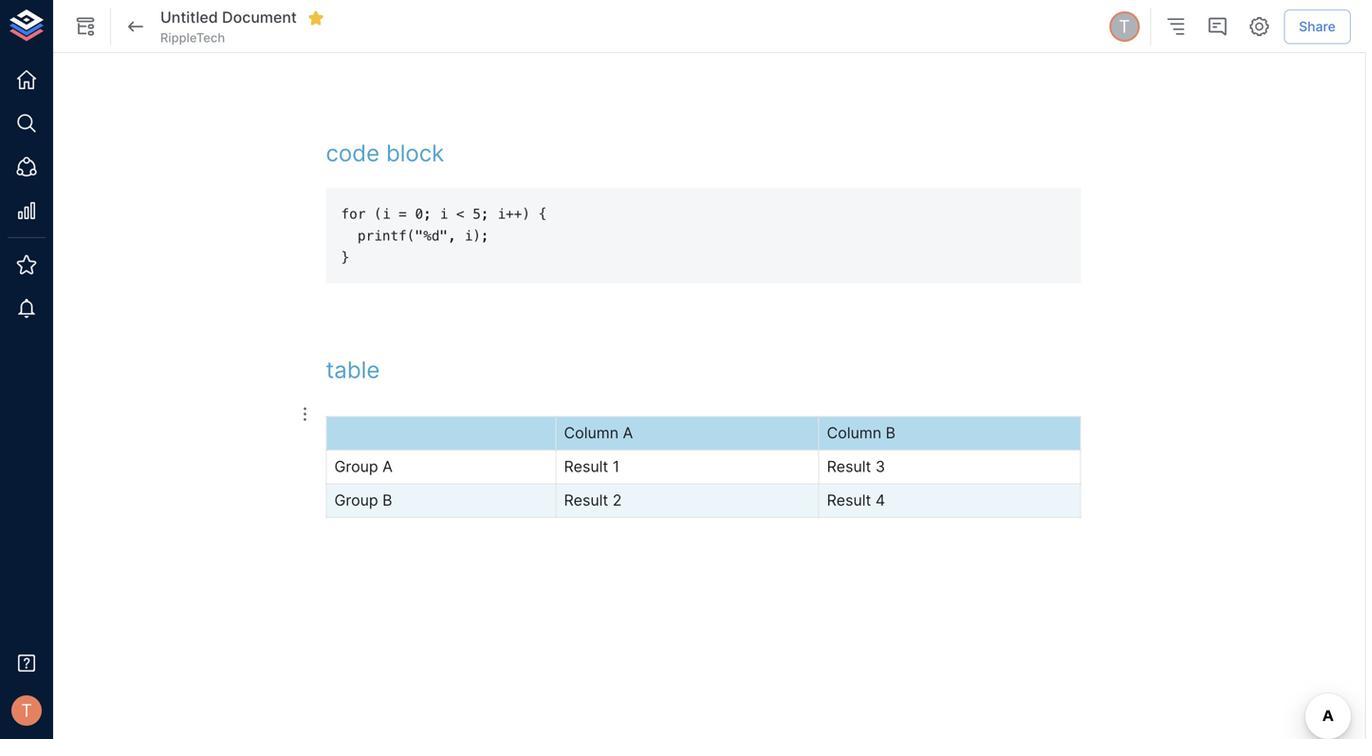 Task type: locate. For each thing, give the bounding box(es) containing it.
1 horizontal spatial b
[[886, 424, 896, 442]]

0 horizontal spatial column
[[564, 424, 619, 442]]

result left 2
[[564, 491, 608, 509]]

result left 1
[[564, 457, 608, 476]]

1 vertical spatial group
[[334, 491, 378, 509]]

(i
[[374, 206, 390, 222]]

b for group b
[[382, 491, 392, 509]]

result left 3
[[827, 457, 871, 476]]

column
[[564, 424, 619, 442], [827, 424, 881, 442]]

1 group from the top
[[334, 457, 378, 476]]

i++)
[[497, 206, 530, 222]]

0 vertical spatial a
[[623, 424, 633, 442]]

column b
[[827, 424, 896, 442]]

1 horizontal spatial t button
[[1106, 9, 1142, 45]]

1
[[613, 457, 620, 476]]

1 horizontal spatial column
[[827, 424, 881, 442]]

1 vertical spatial t
[[21, 700, 32, 721]]

group up group b
[[334, 457, 378, 476]]

}
[[341, 249, 349, 265]]

group a
[[334, 457, 393, 476]]

=
[[399, 206, 407, 222]]

0 vertical spatial group
[[334, 457, 378, 476]]

0 vertical spatial b
[[886, 424, 896, 442]]

a
[[623, 424, 633, 442], [382, 457, 393, 476]]

{
[[538, 206, 547, 222]]

1 horizontal spatial a
[[623, 424, 633, 442]]

go back image
[[124, 15, 147, 38]]

t button
[[1106, 9, 1142, 45], [6, 690, 47, 731]]

result for result 3
[[827, 457, 871, 476]]

show wiki image
[[74, 15, 97, 38]]

i
[[440, 206, 448, 222]]

result 3
[[827, 457, 885, 476]]

table
[[326, 356, 380, 384]]

2 column from the left
[[827, 424, 881, 442]]

1 vertical spatial b
[[382, 491, 392, 509]]

group b
[[334, 491, 392, 509]]

0;
[[415, 206, 432, 222]]

0 horizontal spatial b
[[382, 491, 392, 509]]

group for group a
[[334, 457, 378, 476]]

column up result 1
[[564, 424, 619, 442]]

a for column a
[[623, 424, 633, 442]]

result
[[564, 457, 608, 476], [827, 457, 871, 476], [564, 491, 608, 509], [827, 491, 871, 509]]

a for group a
[[382, 457, 393, 476]]

t
[[1119, 16, 1130, 37], [21, 700, 32, 721]]

for (i = 0; i < 5; i++) { printf("%d", i); }
[[341, 206, 547, 265]]

column for column a
[[564, 424, 619, 442]]

comments image
[[1206, 15, 1229, 38]]

1 horizontal spatial t
[[1119, 16, 1130, 37]]

untitled document
[[160, 8, 297, 27]]

b
[[886, 424, 896, 442], [382, 491, 392, 509]]

result for result 1
[[564, 457, 608, 476]]

group down group a
[[334, 491, 378, 509]]

1 vertical spatial t button
[[6, 690, 47, 731]]

0 horizontal spatial t button
[[6, 690, 47, 731]]

2 group from the top
[[334, 491, 378, 509]]

<
[[456, 206, 464, 222]]

column up result 3
[[827, 424, 881, 442]]

code block
[[326, 139, 444, 167]]

5;
[[473, 206, 489, 222]]

2
[[613, 491, 622, 509]]

0 vertical spatial t button
[[1106, 9, 1142, 45]]

1 vertical spatial a
[[382, 457, 393, 476]]

column a
[[564, 424, 633, 442]]

result left 4
[[827, 491, 871, 509]]

0 horizontal spatial a
[[382, 457, 393, 476]]

1 column from the left
[[564, 424, 619, 442]]

result 2
[[564, 491, 622, 509]]

group
[[334, 457, 378, 476], [334, 491, 378, 509]]



Task type: describe. For each thing, give the bounding box(es) containing it.
table of contents image
[[1164, 15, 1187, 38]]

group for group b
[[334, 491, 378, 509]]

settings image
[[1248, 15, 1271, 38]]

rippletech
[[160, 30, 225, 45]]

3
[[875, 457, 885, 476]]

share
[[1299, 18, 1336, 34]]

result for result 4
[[827, 491, 871, 509]]

i);
[[464, 228, 489, 244]]

code
[[326, 139, 380, 167]]

rippletech link
[[160, 29, 225, 47]]

result for result 2
[[564, 491, 608, 509]]

share button
[[1284, 9, 1351, 44]]

for
[[341, 206, 366, 222]]

result 4
[[827, 491, 885, 509]]

0 horizontal spatial t
[[21, 700, 32, 721]]

4
[[875, 491, 885, 509]]

block
[[386, 139, 444, 167]]

0 vertical spatial t
[[1119, 16, 1130, 37]]

column for column b
[[827, 424, 881, 442]]

document
[[222, 8, 297, 27]]

printf("%d",
[[357, 228, 456, 244]]

b for column b
[[886, 424, 896, 442]]

untitled
[[160, 8, 218, 27]]

result 1
[[564, 457, 620, 476]]

remove favorite image
[[307, 9, 324, 26]]



Task type: vqa. For each thing, say whether or not it's contained in the screenshot.
Testing's an
no



